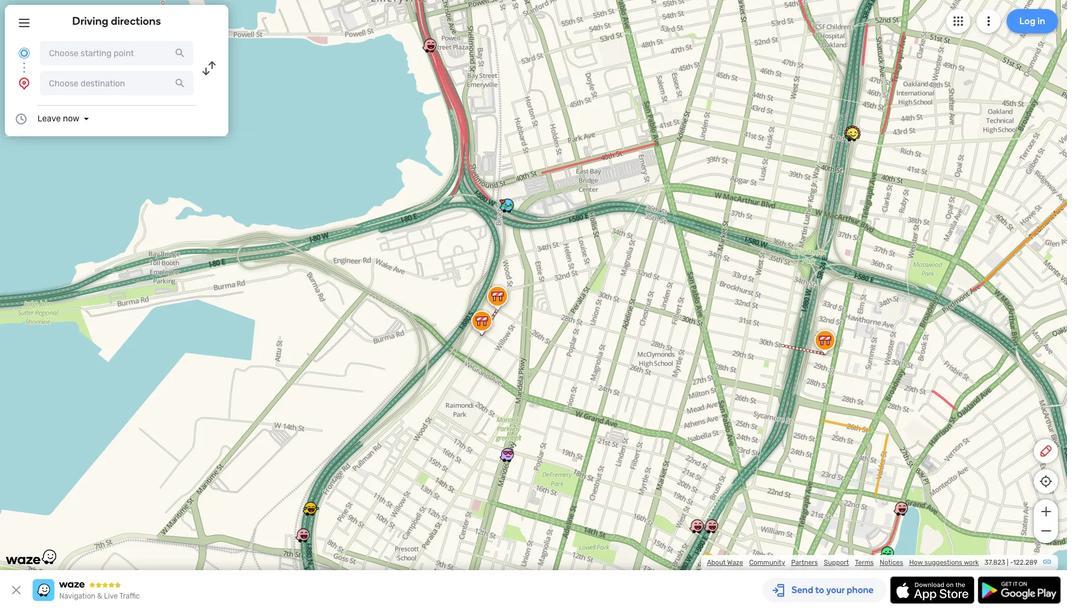 Task type: vqa. For each thing, say whether or not it's contained in the screenshot.
link icon
yes



Task type: describe. For each thing, give the bounding box(es) containing it.
directions
[[111, 15, 161, 28]]

-
[[1010, 559, 1013, 567]]

now
[[63, 114, 79, 124]]

how
[[909, 559, 923, 567]]

driving
[[72, 15, 108, 28]]

notices link
[[880, 559, 903, 567]]

about waze link
[[707, 559, 743, 567]]

waze
[[727, 559, 743, 567]]

notices
[[880, 559, 903, 567]]

location image
[[17, 76, 31, 91]]

link image
[[1042, 557, 1052, 567]]

Choose starting point text field
[[40, 41, 193, 65]]

partners link
[[791, 559, 818, 567]]

Choose destination text field
[[40, 71, 193, 95]]

terms
[[855, 559, 874, 567]]

live
[[104, 592, 118, 601]]

37.823
[[985, 559, 1005, 567]]

zoom out image
[[1038, 524, 1054, 538]]



Task type: locate. For each thing, give the bounding box(es) containing it.
support
[[824, 559, 849, 567]]

community
[[749, 559, 785, 567]]

suggestions
[[925, 559, 962, 567]]

leave now
[[37, 114, 79, 124]]

navigation
[[59, 592, 95, 601]]

partners
[[791, 559, 818, 567]]

work
[[964, 559, 979, 567]]

122.289
[[1013, 559, 1038, 567]]

x image
[[9, 583, 24, 598]]

about
[[707, 559, 726, 567]]

about waze community partners support terms notices how suggestions work 37.823 | -122.289
[[707, 559, 1038, 567]]

clock image
[[14, 112, 28, 126]]

terms link
[[855, 559, 874, 567]]

driving directions
[[72, 15, 161, 28]]

leave
[[37, 114, 61, 124]]

&
[[97, 592, 102, 601]]

community link
[[749, 559, 785, 567]]

pencil image
[[1039, 444, 1053, 459]]

support link
[[824, 559, 849, 567]]

navigation & live traffic
[[59, 592, 140, 601]]

how suggestions work link
[[909, 559, 979, 567]]

traffic
[[119, 592, 140, 601]]

current location image
[[17, 46, 31, 60]]

|
[[1007, 559, 1009, 567]]

zoom in image
[[1038, 505, 1054, 519]]



